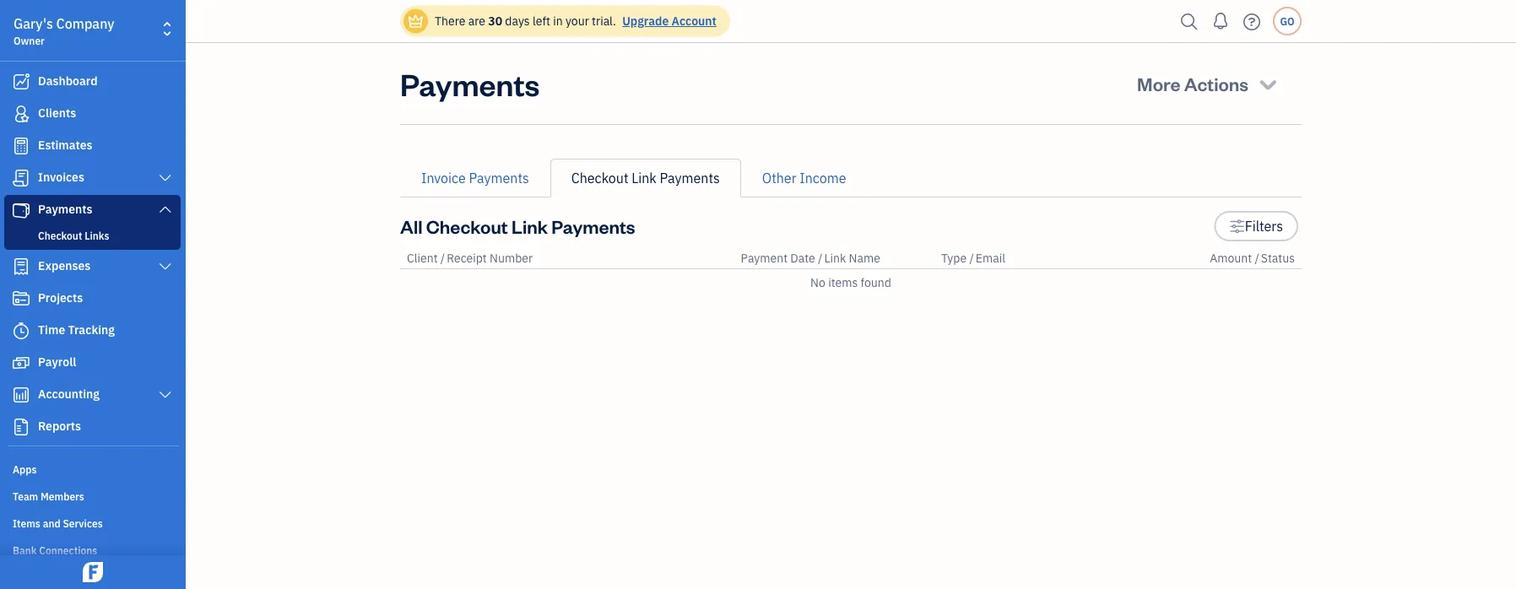 Task type: vqa. For each thing, say whether or not it's contained in the screenshot.
chevron large down icon in the Expenses link
no



Task type: describe. For each thing, give the bounding box(es) containing it.
found
[[861, 275, 892, 290]]

timer image
[[11, 323, 31, 339]]

chevron large down image for payments
[[158, 203, 173, 216]]

estimates link
[[4, 131, 181, 161]]

other income link
[[741, 159, 868, 198]]

estimate image
[[11, 138, 31, 155]]

items
[[13, 517, 40, 530]]

reports link
[[4, 412, 181, 442]]

filters
[[1245, 217, 1283, 235]]

2 horizontal spatial link
[[825, 250, 846, 266]]

accounting
[[38, 386, 100, 402]]

checkout link payments
[[571, 169, 720, 187]]

clients link
[[4, 99, 181, 129]]

payment date button
[[741, 250, 816, 266]]

time
[[38, 322, 65, 338]]

reports
[[38, 418, 81, 434]]

and
[[43, 517, 61, 530]]

left
[[533, 13, 550, 29]]

checkout for checkout links
[[38, 229, 82, 242]]

there
[[435, 13, 466, 29]]

are
[[468, 13, 485, 29]]

chevron large down image for invoices
[[158, 171, 173, 185]]

services
[[63, 517, 103, 530]]

payment image
[[11, 202, 31, 219]]

other income
[[762, 169, 846, 187]]

more
[[1137, 71, 1181, 95]]

chart image
[[11, 387, 31, 404]]

there are 30 days left in your trial. upgrade account
[[435, 13, 717, 29]]

checkout for checkout link payments
[[571, 169, 629, 187]]

no items found
[[811, 275, 892, 290]]

tracking
[[68, 322, 115, 338]]

status
[[1261, 250, 1295, 266]]

receipt
[[447, 250, 487, 266]]

items
[[828, 275, 858, 290]]

amount
[[1210, 250, 1252, 266]]

days
[[505, 13, 530, 29]]

freshbooks image
[[79, 562, 106, 583]]

go to help image
[[1239, 9, 1266, 34]]

money image
[[11, 355, 31, 372]]

type / email
[[941, 250, 1006, 266]]

chevrondown image
[[1257, 72, 1280, 95]]

crown image
[[407, 12, 425, 30]]

payment date / link name
[[741, 250, 881, 266]]

your
[[566, 13, 589, 29]]

upgrade
[[622, 13, 669, 29]]

time tracking
[[38, 322, 115, 338]]

accounting link
[[4, 380, 181, 410]]

income
[[800, 169, 846, 187]]

payments inside main element
[[38, 201, 92, 217]]

time tracking link
[[4, 316, 181, 346]]

30
[[488, 13, 502, 29]]

all checkout link payments
[[400, 214, 635, 238]]

team members link
[[4, 483, 181, 508]]

payroll link
[[4, 348, 181, 378]]

go
[[1280, 14, 1295, 28]]

chevron large down image for accounting
[[158, 388, 173, 402]]

company
[[56, 15, 114, 33]]

members
[[41, 490, 84, 503]]

report image
[[11, 419, 31, 436]]

more actions
[[1137, 71, 1249, 95]]

chevron large down image
[[158, 260, 173, 274]]

projects link
[[4, 284, 181, 314]]

items and services
[[13, 517, 103, 530]]

go button
[[1273, 7, 1302, 35]]

projects
[[38, 290, 83, 306]]



Task type: locate. For each thing, give the bounding box(es) containing it.
no
[[811, 275, 826, 290]]

2 vertical spatial chevron large down image
[[158, 388, 173, 402]]

gary's
[[14, 15, 53, 33]]

upgrade account link
[[619, 13, 717, 29]]

1 vertical spatial chevron large down image
[[158, 203, 173, 216]]

team
[[13, 490, 38, 503]]

3 / from the left
[[970, 250, 974, 266]]

2 horizontal spatial checkout
[[571, 169, 629, 187]]

invoice payments
[[421, 169, 529, 187]]

link inside 'link'
[[632, 169, 657, 187]]

chevron large down image
[[158, 171, 173, 185], [158, 203, 173, 216], [158, 388, 173, 402]]

name
[[849, 250, 881, 266]]

project image
[[11, 290, 31, 307]]

2 / from the left
[[818, 250, 823, 266]]

0 horizontal spatial link
[[512, 214, 548, 238]]

/
[[441, 250, 445, 266], [818, 250, 823, 266], [970, 250, 974, 266], [1255, 250, 1260, 266]]

email
[[976, 250, 1006, 266]]

1 horizontal spatial link
[[632, 169, 657, 187]]

trial.
[[592, 13, 616, 29]]

apps link
[[4, 456, 181, 481]]

number
[[490, 250, 533, 266]]

search image
[[1176, 9, 1203, 34]]

links
[[85, 229, 109, 242]]

clients
[[38, 105, 76, 121]]

chevron large down image up chevron large down image
[[158, 203, 173, 216]]

dashboard link
[[4, 67, 181, 97]]

payment
[[741, 250, 788, 266]]

amount button
[[1210, 250, 1252, 266]]

0 vertical spatial link
[[632, 169, 657, 187]]

0 horizontal spatial checkout
[[38, 229, 82, 242]]

3 chevron large down image from the top
[[158, 388, 173, 402]]

chevron large down image up payments link
[[158, 171, 173, 185]]

more actions button
[[1122, 63, 1295, 104]]

main element
[[0, 0, 228, 589]]

client / receipt number
[[407, 250, 533, 266]]

dashboard
[[38, 73, 98, 89]]

/ left status
[[1255, 250, 1260, 266]]

gary's company owner
[[14, 15, 114, 47]]

checkout inside main element
[[38, 229, 82, 242]]

client
[[407, 250, 438, 266]]

bank connections image
[[13, 543, 181, 556]]

team members
[[13, 490, 84, 503]]

expenses link
[[4, 252, 181, 282]]

account
[[672, 13, 717, 29]]

filters button
[[1215, 211, 1299, 241]]

invoice
[[421, 169, 466, 187]]

1 chevron large down image from the top
[[158, 171, 173, 185]]

payments link
[[4, 195, 181, 225]]

expense image
[[11, 258, 31, 275]]

items and services link
[[4, 510, 181, 535]]

invoices
[[38, 169, 84, 185]]

amount / status
[[1210, 250, 1295, 266]]

payments inside 'link'
[[660, 169, 720, 187]]

/ for type
[[970, 250, 974, 266]]

/ for amount
[[1255, 250, 1260, 266]]

checkout link payments link
[[550, 159, 741, 198]]

2 vertical spatial link
[[825, 250, 846, 266]]

checkout links
[[38, 229, 109, 242]]

/ right type
[[970, 250, 974, 266]]

expenses
[[38, 258, 91, 274]]

checkout links link
[[8, 225, 177, 246]]

link
[[632, 169, 657, 187], [512, 214, 548, 238], [825, 250, 846, 266]]

1 horizontal spatial checkout
[[426, 214, 508, 238]]

invoice image
[[11, 170, 31, 187]]

notifications image
[[1207, 4, 1235, 38]]

/ right client
[[441, 250, 445, 266]]

settings image
[[1230, 216, 1245, 236]]

estimates
[[38, 137, 93, 153]]

apps
[[13, 463, 37, 476]]

checkout inside 'link'
[[571, 169, 629, 187]]

4 / from the left
[[1255, 250, 1260, 266]]

dashboard image
[[11, 73, 31, 90]]

/ for client
[[441, 250, 445, 266]]

/ right date
[[818, 250, 823, 266]]

checkout
[[571, 169, 629, 187], [426, 214, 508, 238], [38, 229, 82, 242]]

1 / from the left
[[441, 250, 445, 266]]

client image
[[11, 106, 31, 122]]

owner
[[14, 34, 45, 47]]

chevron large down image down "payroll" link
[[158, 388, 173, 402]]

all
[[400, 214, 423, 238]]

date
[[791, 250, 816, 266]]

2 chevron large down image from the top
[[158, 203, 173, 216]]

1 vertical spatial link
[[512, 214, 548, 238]]

invoices link
[[4, 163, 181, 193]]

actions
[[1184, 71, 1249, 95]]

type
[[941, 250, 967, 266]]

payroll
[[38, 354, 76, 370]]

in
[[553, 13, 563, 29]]

payments
[[400, 63, 540, 103], [469, 169, 529, 187], [660, 169, 720, 187], [38, 201, 92, 217], [552, 214, 635, 238]]

invoice payments link
[[400, 159, 550, 198]]

other
[[762, 169, 797, 187]]

0 vertical spatial chevron large down image
[[158, 171, 173, 185]]



